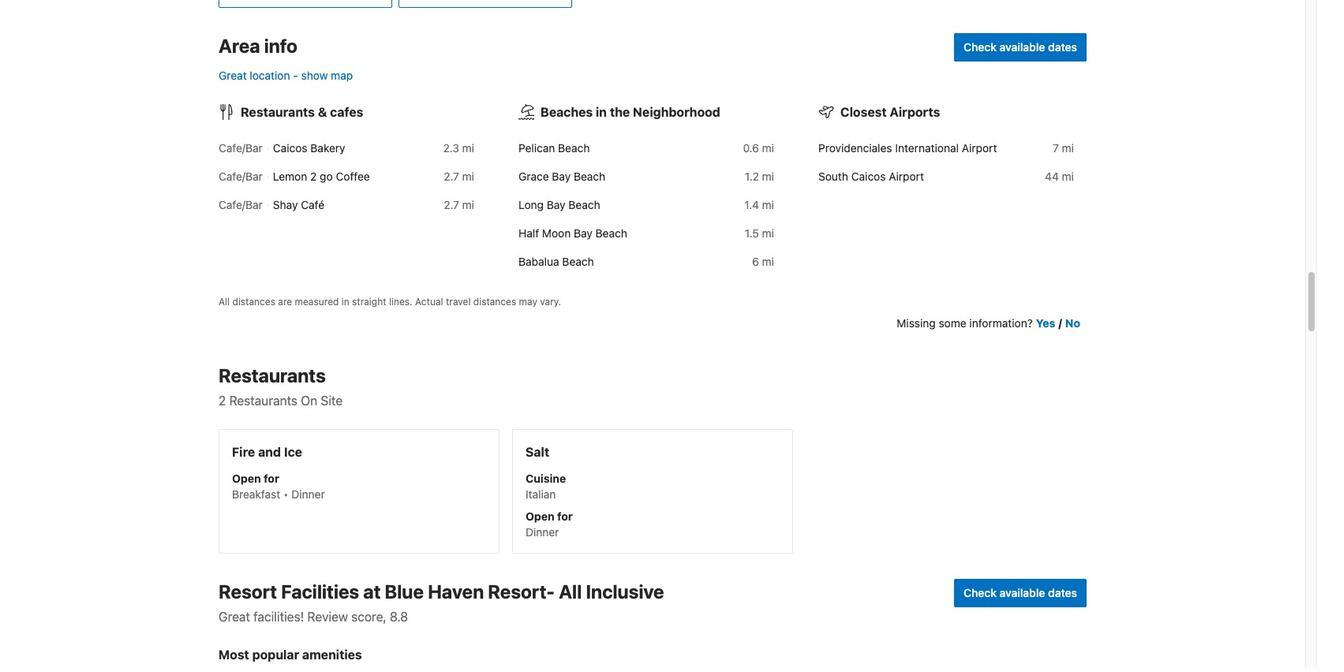 Task type: locate. For each thing, give the bounding box(es) containing it.
1 vertical spatial 2.7
[[444, 198, 459, 212]]

2 for lemon
[[310, 170, 317, 183]]

0 vertical spatial 2
[[310, 170, 317, 183]]

1 2.7 mi from the top
[[444, 170, 474, 183]]

south caicos airport
[[819, 170, 924, 183]]

open
[[232, 472, 261, 486], [526, 510, 555, 523]]

mi for babalua beach
[[762, 255, 774, 268]]

1 cafe/bar from the top
[[219, 141, 263, 155]]

1 vertical spatial dinner
[[526, 526, 559, 539]]

amenities
[[302, 648, 362, 662]]

dinner down italian
[[526, 526, 559, 539]]

check available dates button
[[954, 33, 1087, 62], [954, 579, 1087, 608]]

restaurants & cafes
[[241, 105, 363, 119]]

beach
[[558, 141, 590, 155], [574, 170, 606, 183], [569, 198, 600, 212], [596, 227, 627, 240], [562, 255, 594, 268]]

are
[[278, 296, 292, 308]]

1 vertical spatial for
[[557, 510, 573, 523]]

mi for south caicos airport
[[1062, 170, 1074, 183]]

open for dinner
[[526, 510, 573, 539]]

open down italian
[[526, 510, 555, 523]]

0 vertical spatial available
[[1000, 40, 1045, 54]]

1 vertical spatial check available dates button
[[954, 579, 1087, 608]]

shay
[[273, 198, 298, 212]]

airport
[[962, 141, 997, 155], [889, 170, 924, 183]]

0 horizontal spatial airport
[[889, 170, 924, 183]]

0 vertical spatial 2.7
[[444, 170, 459, 183]]

airport down providenciales international airport
[[889, 170, 924, 183]]

0 horizontal spatial dinner
[[291, 488, 325, 501]]

information?
[[970, 317, 1033, 330]]

airport right international
[[962, 141, 997, 155]]

for inside open for breakfast • dinner
[[264, 472, 279, 486]]

1 horizontal spatial 2
[[310, 170, 317, 183]]

1 vertical spatial bay
[[547, 198, 566, 212]]

measured
[[295, 296, 339, 308]]

vary.
[[540, 296, 561, 308]]

in
[[596, 105, 607, 119], [342, 296, 349, 308]]

1 horizontal spatial for
[[557, 510, 573, 523]]

1 vertical spatial 2.7 mi
[[444, 198, 474, 212]]

distances left may
[[473, 296, 516, 308]]

1 horizontal spatial distances
[[473, 296, 516, 308]]

open up breakfast
[[232, 472, 261, 486]]

restaurants for restaurants 2 restaurants on site
[[219, 365, 326, 387]]

restaurants for restaurants & cafes
[[241, 105, 315, 119]]

1 horizontal spatial caicos
[[851, 170, 886, 183]]

1 vertical spatial dates
[[1048, 587, 1077, 600]]

airports
[[890, 105, 940, 119]]

restaurants up on
[[219, 365, 326, 387]]

caicos
[[273, 141, 307, 155], [851, 170, 886, 183]]

2
[[310, 170, 317, 183], [219, 394, 226, 408]]

0 horizontal spatial open
[[232, 472, 261, 486]]

great
[[219, 69, 247, 82], [219, 610, 250, 624]]

open inside open for dinner
[[526, 510, 555, 523]]

mi for half moon bay beach
[[762, 227, 774, 240]]

1 horizontal spatial dinner
[[526, 526, 559, 539]]

fire and ice
[[232, 445, 302, 459]]

airport for providenciales international airport
[[962, 141, 997, 155]]

ice
[[284, 445, 302, 459]]

1 vertical spatial 2
[[219, 394, 226, 408]]

beaches in the neighborhood
[[541, 105, 721, 119]]

3 cafe/bar from the top
[[219, 198, 263, 212]]

0 horizontal spatial caicos
[[273, 141, 307, 155]]

8.8
[[390, 610, 408, 624]]

mi
[[462, 141, 474, 155], [762, 141, 774, 155], [1062, 141, 1074, 155], [462, 170, 474, 183], [762, 170, 774, 183], [1062, 170, 1074, 183], [462, 198, 474, 212], [762, 198, 774, 212], [762, 227, 774, 240], [762, 255, 774, 268]]

1 check available dates button from the top
[[954, 33, 1087, 62]]

2 dates from the top
[[1048, 587, 1077, 600]]

fire
[[232, 445, 255, 459]]

for down cuisine italian
[[557, 510, 573, 523]]

1 vertical spatial check
[[964, 587, 997, 600]]

south
[[819, 170, 848, 183]]

great down area
[[219, 69, 247, 82]]

inclusive
[[586, 581, 664, 603]]

cafe/bar left the shay
[[219, 198, 263, 212]]

for
[[264, 472, 279, 486], [557, 510, 573, 523]]

italian
[[526, 488, 556, 501]]

0.6
[[743, 141, 759, 155]]

restaurants 2 restaurants on site
[[219, 365, 343, 408]]

2 inside restaurants 2 restaurants on site
[[219, 394, 226, 408]]

1 horizontal spatial airport
[[962, 141, 997, 155]]

airport for south caicos airport
[[889, 170, 924, 183]]

in left the
[[596, 105, 607, 119]]

2 vertical spatial cafe/bar
[[219, 198, 263, 212]]

0 vertical spatial open
[[232, 472, 261, 486]]

check
[[964, 40, 997, 54], [964, 587, 997, 600]]

bay for long
[[547, 198, 566, 212]]

1 vertical spatial caicos
[[851, 170, 886, 183]]

score,
[[351, 610, 387, 624]]

cafe/bar for caicos bakery
[[219, 141, 263, 155]]

bay
[[552, 170, 571, 183], [547, 198, 566, 212], [574, 227, 593, 240]]

dinner right the •
[[291, 488, 325, 501]]

beach up grace bay beach
[[558, 141, 590, 155]]

0 horizontal spatial distances
[[232, 296, 275, 308]]

0 vertical spatial great
[[219, 69, 247, 82]]

open for open for breakfast • dinner
[[232, 472, 261, 486]]

1 vertical spatial airport
[[889, 170, 924, 183]]

for inside open for dinner
[[557, 510, 573, 523]]

check available dates
[[964, 40, 1077, 54], [964, 587, 1077, 600]]

0 vertical spatial 2.7 mi
[[444, 170, 474, 183]]

0 vertical spatial bay
[[552, 170, 571, 183]]

bay right grace
[[552, 170, 571, 183]]

all inside resort facilities at blue haven resort- all inclusive great facilities! review score, 8.8
[[559, 581, 582, 603]]

missing
[[897, 317, 936, 330]]

cafe/bar left caicos bakery
[[219, 141, 263, 155]]

1 check available dates from the top
[[964, 40, 1077, 54]]

0 vertical spatial check
[[964, 40, 997, 54]]

1 2.7 from the top
[[444, 170, 459, 183]]

2 2.7 mi from the top
[[444, 198, 474, 212]]

2.7
[[444, 170, 459, 183], [444, 198, 459, 212]]

coffee
[[336, 170, 370, 183]]

in left straight
[[342, 296, 349, 308]]

0 vertical spatial airport
[[962, 141, 997, 155]]

bay for grace
[[552, 170, 571, 183]]

restaurants
[[241, 105, 315, 119], [219, 365, 326, 387], [229, 394, 298, 408]]

caicos down providenciales
[[851, 170, 886, 183]]

0 vertical spatial all
[[219, 296, 230, 308]]

for up breakfast
[[264, 472, 279, 486]]

1.4 mi
[[745, 198, 774, 212]]

cafes
[[330, 105, 363, 119]]

0 vertical spatial for
[[264, 472, 279, 486]]

resort
[[219, 581, 277, 603]]

beach up the half moon bay beach
[[569, 198, 600, 212]]

cafe/bar left lemon
[[219, 170, 263, 183]]

0 horizontal spatial for
[[264, 472, 279, 486]]

distances
[[232, 296, 275, 308], [473, 296, 516, 308]]

1 vertical spatial all
[[559, 581, 582, 603]]

half moon bay beach
[[519, 227, 627, 240]]

0 vertical spatial check available dates
[[964, 40, 1077, 54]]

0 vertical spatial dinner
[[291, 488, 325, 501]]

facilities!
[[254, 610, 304, 624]]

bay right moon at top
[[574, 227, 593, 240]]

2 cafe/bar from the top
[[219, 170, 263, 183]]

1 horizontal spatial open
[[526, 510, 555, 523]]

0 vertical spatial check available dates button
[[954, 33, 1087, 62]]

distances left are
[[232, 296, 275, 308]]

most
[[219, 648, 249, 662]]

0 vertical spatial restaurants
[[241, 105, 315, 119]]

1 vertical spatial available
[[1000, 587, 1045, 600]]

1 horizontal spatial all
[[559, 581, 582, 603]]

2 2.7 from the top
[[444, 198, 459, 212]]

available
[[1000, 40, 1045, 54], [1000, 587, 1045, 600]]

location
[[250, 69, 290, 82]]

great inside resort facilities at blue haven resort- all inclusive great facilities! review score, 8.8
[[219, 610, 250, 624]]

cafe/bar
[[219, 141, 263, 155], [219, 170, 263, 183], [219, 198, 263, 212]]

2.7 for shay café
[[444, 198, 459, 212]]

0 horizontal spatial 2
[[219, 394, 226, 408]]

1 vertical spatial in
[[342, 296, 349, 308]]

1 vertical spatial great
[[219, 610, 250, 624]]

all right resort-
[[559, 581, 582, 603]]

open inside open for breakfast • dinner
[[232, 472, 261, 486]]

long bay beach
[[519, 198, 600, 212]]

at
[[363, 581, 381, 603]]

2 great from the top
[[219, 610, 250, 624]]

1 horizontal spatial in
[[596, 105, 607, 119]]

on
[[301, 394, 318, 408]]

•
[[283, 488, 288, 501]]

great down resort
[[219, 610, 250, 624]]

2 for restaurants
[[219, 394, 226, 408]]

bay right long
[[547, 198, 566, 212]]

resort facilities at blue haven resort- all inclusive great facilities! review score, 8.8
[[219, 581, 664, 624]]

restaurants left on
[[229, 394, 298, 408]]

all distances are measured in straight lines. actual travel distances may vary.
[[219, 296, 561, 308]]

2 check available dates from the top
[[964, 587, 1077, 600]]

long
[[519, 198, 544, 212]]

caicos up lemon
[[273, 141, 307, 155]]

all left are
[[219, 296, 230, 308]]

0 vertical spatial cafe/bar
[[219, 141, 263, 155]]

beaches
[[541, 105, 593, 119]]

1 vertical spatial check available dates
[[964, 587, 1077, 600]]

0 vertical spatial dates
[[1048, 40, 1077, 54]]

0 vertical spatial caicos
[[273, 141, 307, 155]]

0 vertical spatial in
[[596, 105, 607, 119]]

1 vertical spatial restaurants
[[219, 365, 326, 387]]

1 vertical spatial cafe/bar
[[219, 170, 263, 183]]

providenciales international airport
[[819, 141, 997, 155]]

and
[[258, 445, 281, 459]]

1.5
[[745, 227, 759, 240]]

restaurants down location
[[241, 105, 315, 119]]

open for breakfast • dinner
[[232, 472, 325, 501]]

1 vertical spatial open
[[526, 510, 555, 523]]

actual
[[415, 296, 443, 308]]



Task type: vqa. For each thing, say whether or not it's contained in the screenshot.
temporarily
no



Task type: describe. For each thing, give the bounding box(es) containing it.
blue
[[385, 581, 424, 603]]

resort-
[[488, 581, 555, 603]]

info
[[264, 35, 297, 57]]

/
[[1059, 317, 1062, 330]]

dinner inside open for dinner
[[526, 526, 559, 539]]

bakery
[[310, 141, 345, 155]]

2.3
[[443, 141, 459, 155]]

babalua
[[519, 255, 559, 268]]

the
[[610, 105, 630, 119]]

cafe/bar for shay café
[[219, 198, 263, 212]]

6
[[752, 255, 759, 268]]

for for dinner
[[557, 510, 573, 523]]

no
[[1065, 317, 1081, 330]]

1 distances from the left
[[232, 296, 275, 308]]

area info
[[219, 35, 297, 57]]

1 available from the top
[[1000, 40, 1045, 54]]

mi for grace bay beach
[[762, 170, 774, 183]]

1.5 mi
[[745, 227, 774, 240]]

travel
[[446, 296, 471, 308]]

pelican
[[519, 141, 555, 155]]

go
[[320, 170, 333, 183]]

for for breakfast
[[264, 472, 279, 486]]

map
[[331, 69, 353, 82]]

open for open for dinner
[[526, 510, 555, 523]]

2.7 for lemon 2 go coffee
[[444, 170, 459, 183]]

2 distances from the left
[[473, 296, 516, 308]]

44
[[1045, 170, 1059, 183]]

grace bay beach
[[519, 170, 606, 183]]

1.4
[[745, 198, 759, 212]]

great location - show map link
[[219, 69, 353, 82]]

no button
[[1065, 316, 1081, 332]]

mi for long bay beach
[[762, 198, 774, 212]]

breakfast
[[232, 488, 280, 501]]

grace
[[519, 170, 549, 183]]

review
[[307, 610, 348, 624]]

dinner inside open for breakfast • dinner
[[291, 488, 325, 501]]

area
[[219, 35, 260, 57]]

beach right moon at top
[[596, 227, 627, 240]]

2 vertical spatial bay
[[574, 227, 593, 240]]

0.6 mi
[[743, 141, 774, 155]]

2.7 mi for lemon 2 go coffee
[[444, 170, 474, 183]]

popular
[[252, 648, 299, 662]]

beach down the half moon bay beach
[[562, 255, 594, 268]]

may
[[519, 296, 537, 308]]

cuisine
[[526, 472, 566, 486]]

babalua beach
[[519, 255, 594, 268]]

2 available from the top
[[1000, 587, 1045, 600]]

cuisine italian
[[526, 472, 566, 501]]

café
[[301, 198, 325, 212]]

international
[[895, 141, 959, 155]]

lines.
[[389, 296, 413, 308]]

neighborhood
[[633, 105, 721, 119]]

2.7 mi for shay café
[[444, 198, 474, 212]]

1 check from the top
[[964, 40, 997, 54]]

half
[[519, 227, 539, 240]]

closest
[[841, 105, 887, 119]]

7 mi
[[1053, 141, 1074, 155]]

facilities
[[281, 581, 359, 603]]

beach up long bay beach
[[574, 170, 606, 183]]

shay café
[[273, 198, 325, 212]]

providenciales
[[819, 141, 892, 155]]

&
[[318, 105, 327, 119]]

pelican beach
[[519, 141, 590, 155]]

lemon 2 go coffee
[[273, 170, 370, 183]]

most popular amenities
[[219, 648, 362, 662]]

2.3 mi
[[443, 141, 474, 155]]

missing some information? yes / no
[[897, 317, 1081, 330]]

lemon
[[273, 170, 307, 183]]

yes button
[[1036, 316, 1056, 332]]

straight
[[352, 296, 386, 308]]

great location - show map
[[219, 69, 353, 82]]

2 check from the top
[[964, 587, 997, 600]]

1 great from the top
[[219, 69, 247, 82]]

2 check available dates button from the top
[[954, 579, 1087, 608]]

mi for providenciales international airport
[[1062, 141, 1074, 155]]

mi for pelican beach
[[762, 141, 774, 155]]

site
[[321, 394, 343, 408]]

0 horizontal spatial all
[[219, 296, 230, 308]]

6 mi
[[752, 255, 774, 268]]

moon
[[542, 227, 571, 240]]

1.2
[[745, 170, 759, 183]]

44 mi
[[1045, 170, 1074, 183]]

7
[[1053, 141, 1059, 155]]

salt
[[526, 445, 550, 459]]

some
[[939, 317, 967, 330]]

2 vertical spatial restaurants
[[229, 394, 298, 408]]

1 dates from the top
[[1048, 40, 1077, 54]]

-
[[293, 69, 298, 82]]

1.2 mi
[[745, 170, 774, 183]]

0 horizontal spatial in
[[342, 296, 349, 308]]

yes
[[1036, 317, 1056, 330]]

closest airports
[[841, 105, 940, 119]]

show
[[301, 69, 328, 82]]

haven
[[428, 581, 484, 603]]

cafe/bar for lemon 2 go coffee
[[219, 170, 263, 183]]



